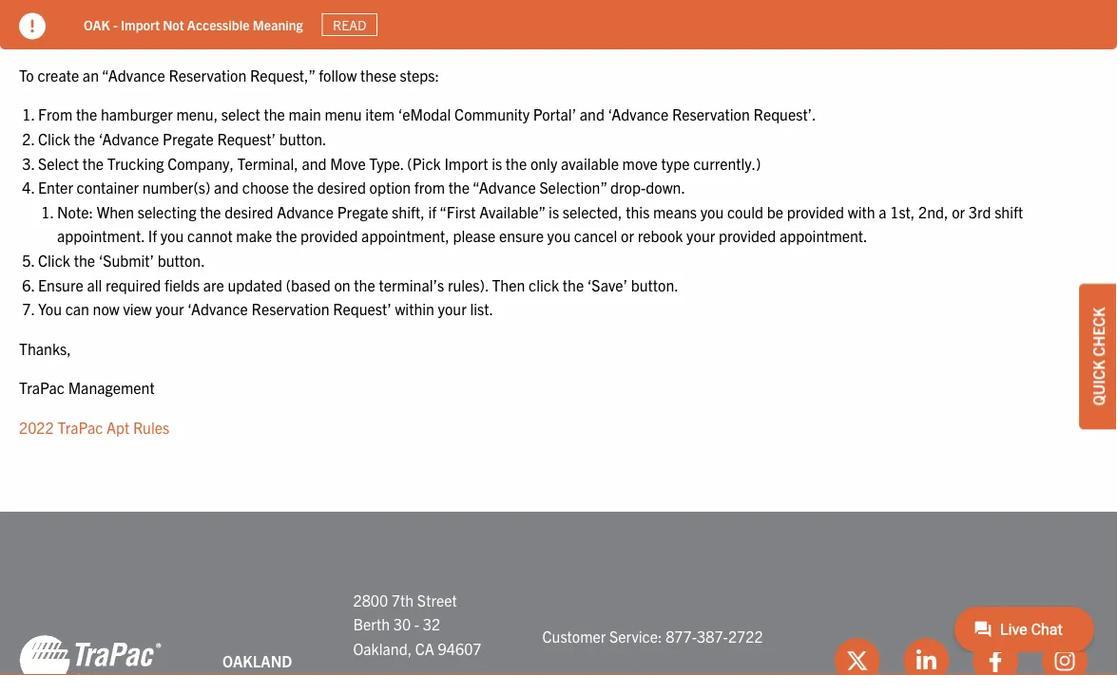 Task type: describe. For each thing, give the bounding box(es) containing it.
387-
[[697, 627, 728, 646]]

move
[[622, 153, 658, 172]]

(pick
[[407, 153, 441, 172]]

all
[[87, 275, 102, 294]]

'save'
[[587, 275, 628, 294]]

a
[[879, 202, 887, 221]]

2nd,
[[918, 202, 948, 221]]

appointment,
[[361, 226, 449, 245]]

you left could
[[700, 202, 724, 221]]

hamburger
[[101, 105, 173, 124]]

oakland image
[[19, 635, 162, 676]]

oak - import not accessible meaning
[[84, 16, 303, 33]]

with
[[848, 202, 875, 221]]

portal'
[[533, 105, 576, 124]]

94607
[[438, 639, 482, 658]]

item
[[365, 105, 395, 124]]

main
[[289, 105, 321, 124]]

meaning
[[253, 16, 303, 33]]

1 vertical spatial pregate
[[337, 202, 388, 221]]

menu
[[325, 105, 362, 124]]

the left the vessel.
[[332, 26, 353, 45]]

if
[[148, 226, 157, 245]]

enter
[[38, 178, 73, 197]]

the right the not
[[184, 26, 206, 45]]

0 vertical spatial trapac
[[19, 379, 65, 398]]

apt
[[107, 418, 130, 437]]

you inside the for the advance pregate to be successful, you must request an advance pregate before the import discharges the vessel.
[[950, 1, 974, 20]]

note:
[[57, 202, 93, 221]]

community
[[455, 105, 530, 124]]

2800 7th street berth 30 - 32 oakland, ca 94607
[[353, 591, 482, 658]]

0 horizontal spatial desired
[[225, 202, 273, 221]]

management
[[68, 379, 155, 398]]

menu,
[[176, 105, 218, 124]]

1 horizontal spatial your
[[438, 299, 467, 318]]

import
[[209, 26, 253, 45]]

choose
[[242, 178, 289, 197]]

move
[[330, 153, 366, 172]]

2800
[[353, 591, 388, 610]]

1 horizontal spatial 'advance
[[188, 299, 248, 318]]

read link
[[322, 13, 377, 36]]

the left main
[[264, 105, 285, 124]]

0 horizontal spatial advance
[[19, 26, 77, 45]]

can
[[65, 299, 89, 318]]

ensure
[[499, 226, 544, 245]]

street
[[417, 591, 457, 610]]

select
[[38, 153, 79, 172]]

check
[[1089, 308, 1108, 357]]

main content containing for the advance pregate to be successful, you must request an advance pregate before the import discharges the vessel.
[[0, 0, 1117, 455]]

view
[[123, 299, 152, 318]]

oakland,
[[353, 639, 412, 658]]

2022 trapac apt rules
[[19, 418, 169, 437]]

rules).
[[448, 275, 488, 294]]

select
[[221, 105, 260, 124]]

the up the all
[[74, 251, 95, 270]]

available"
[[479, 202, 545, 221]]

footer containing 2800 7th street
[[0, 512, 1117, 676]]

selection"
[[539, 178, 607, 197]]

read
[[333, 16, 366, 33]]

vessel.
[[357, 26, 401, 45]]

1 horizontal spatial request'
[[333, 299, 391, 318]]

thanks,
[[19, 339, 71, 358]]

ensure
[[38, 275, 83, 294]]

2722
[[728, 627, 763, 646]]

list.
[[470, 299, 493, 318]]

advance inside the from the hamburger menu, select the main menu item 'emodal community portal' and 'advance reservation request'. click the 'advance pregate request' button. select the trucking company, terminal, and move type. (pick import is the only available move type currently.) enter container number(s) and choose the desired option from the "advance selection" drop-down. note: when selecting the desired advance pregate shift, if "first available" is selected, this means you could be provided with a 1st, 2nd, or 3rd shift appointment. if you cannot make the provided appointment, please ensure you cancel or rebook your provided appointment. click the 'submit' button. ensure all required fields are updated (based on the terminal's rules). then click the 'save' button. you can now view your 'advance reservation request' within your list.
[[277, 202, 334, 221]]

2 appointment. from the left
[[780, 226, 868, 245]]

terminal,
[[237, 153, 298, 172]]

to
[[19, 65, 34, 84]]

the up "first on the top left of the page
[[448, 178, 470, 197]]

shift,
[[392, 202, 425, 221]]

1 horizontal spatial or
[[952, 202, 965, 221]]

2 horizontal spatial provided
[[787, 202, 844, 221]]

now
[[93, 299, 120, 318]]

berth
[[353, 615, 390, 634]]

0 vertical spatial is
[[492, 153, 502, 172]]

0 horizontal spatial or
[[621, 226, 634, 245]]

2 horizontal spatial advance
[[717, 1, 775, 20]]

before
[[138, 26, 181, 45]]

30
[[393, 615, 411, 634]]

the up cannot
[[200, 202, 221, 221]]

option
[[369, 178, 411, 197]]

updated
[[228, 275, 282, 294]]

number(s)
[[142, 178, 210, 197]]

1 click from the top
[[38, 129, 70, 148]]

0 vertical spatial "advance
[[102, 65, 165, 84]]

when
[[97, 202, 134, 221]]

quick
[[1089, 361, 1108, 406]]

currently.)
[[693, 153, 761, 172]]

0 vertical spatial 'advance
[[608, 105, 669, 124]]

make
[[236, 226, 272, 245]]

2 horizontal spatial your
[[687, 226, 715, 245]]

selecting
[[138, 202, 196, 221]]

to create an "advance reservation request," follow these steps:
[[19, 65, 439, 84]]

required
[[106, 275, 161, 294]]

1 vertical spatial is
[[549, 202, 559, 221]]

then
[[492, 275, 525, 294]]

request'.
[[753, 105, 816, 124]]

you
[[38, 299, 62, 318]]

2 vertical spatial reservation
[[252, 299, 329, 318]]

request
[[1014, 1, 1065, 20]]

within
[[395, 299, 434, 318]]

0 horizontal spatial an
[[83, 65, 99, 84]]

877-
[[666, 627, 697, 646]]



Task type: vqa. For each thing, say whether or not it's contained in the screenshot.
cancel
yes



Task type: locate. For each thing, give the bounding box(es) containing it.
1 horizontal spatial -
[[414, 615, 419, 634]]

import inside the from the hamburger menu, select the main menu item 'emodal community portal' and 'advance reservation request'. click the 'advance pregate request' button. select the trucking company, terminal, and move type. (pick import is the only available move type currently.) enter container number(s) and choose the desired option from the "advance selection" drop-down. note: when selecting the desired advance pregate shift, if "first available" is selected, this means you could be provided with a 1st, 2nd, or 3rd shift appointment. if you cannot make the provided appointment, please ensure you cancel or rebook your provided appointment. click the 'submit' button. ensure all required fields are updated (based on the terminal's rules). then click the 'save' button. you can now view your 'advance reservation request' within your list.
[[444, 153, 488, 172]]

or
[[952, 202, 965, 221], [621, 226, 634, 245]]

oakland
[[223, 652, 292, 671]]

click down from
[[38, 129, 70, 148]]

if
[[428, 202, 437, 221]]

advance down choose
[[277, 202, 334, 221]]

not
[[163, 16, 184, 33]]

and right portal' on the top of page
[[580, 105, 605, 124]]

1 horizontal spatial "advance
[[473, 178, 536, 197]]

(based
[[286, 275, 331, 294]]

pregate left to at the top
[[778, 1, 832, 20]]

shift
[[995, 202, 1023, 221]]

terminal's
[[379, 275, 444, 294]]

solid image
[[19, 13, 46, 39]]

0 vertical spatial import
[[121, 16, 160, 33]]

0 vertical spatial advance
[[717, 1, 775, 20]]

the up 'container'
[[82, 153, 104, 172]]

0 horizontal spatial pregate
[[163, 129, 214, 148]]

quick check link
[[1079, 284, 1117, 430]]

button. down main
[[279, 129, 327, 148]]

0 horizontal spatial reservation
[[169, 65, 247, 84]]

desired down move
[[317, 178, 366, 197]]

2 vertical spatial 'advance
[[188, 299, 248, 318]]

- right oak
[[113, 16, 118, 33]]

0 vertical spatial pregate
[[778, 1, 832, 20]]

and down 'company,'
[[214, 178, 239, 197]]

trapac left "apt"
[[57, 418, 103, 437]]

1 vertical spatial desired
[[225, 202, 273, 221]]

2 vertical spatial advance
[[277, 202, 334, 221]]

means
[[653, 202, 697, 221]]

2 horizontal spatial reservation
[[672, 105, 750, 124]]

be right could
[[767, 202, 783, 221]]

the up select
[[74, 129, 95, 148]]

1 horizontal spatial button.
[[279, 129, 327, 148]]

0 horizontal spatial appointment.
[[57, 226, 145, 245]]

1 vertical spatial import
[[444, 153, 488, 172]]

2 horizontal spatial button.
[[631, 275, 679, 294]]

must
[[978, 1, 1011, 20]]

or down this
[[621, 226, 634, 245]]

provided
[[787, 202, 844, 221], [301, 226, 358, 245], [719, 226, 776, 245]]

1 horizontal spatial reservation
[[252, 299, 329, 318]]

successful,
[[873, 1, 947, 20]]

0 horizontal spatial your
[[155, 299, 184, 318]]

0 vertical spatial -
[[113, 16, 118, 33]]

the
[[692, 1, 713, 20], [184, 26, 206, 45], [332, 26, 353, 45], [76, 105, 97, 124], [264, 105, 285, 124], [74, 129, 95, 148], [82, 153, 104, 172], [506, 153, 527, 172], [293, 178, 314, 197], [448, 178, 470, 197], [200, 202, 221, 221], [276, 226, 297, 245], [74, 251, 95, 270], [354, 275, 375, 294], [563, 275, 584, 294]]

be
[[853, 1, 869, 20], [767, 202, 783, 221]]

pregate left 'before'
[[80, 26, 134, 45]]

1 horizontal spatial provided
[[719, 226, 776, 245]]

2 horizontal spatial and
[[580, 105, 605, 124]]

1 vertical spatial 'advance
[[99, 129, 159, 148]]

import right (pick
[[444, 153, 488, 172]]

1 horizontal spatial desired
[[317, 178, 366, 197]]

0 horizontal spatial and
[[214, 178, 239, 197]]

-
[[113, 16, 118, 33], [414, 615, 419, 634]]

for
[[667, 1, 688, 20]]

advance right for
[[717, 1, 775, 20]]

pregate
[[778, 1, 832, 20], [80, 26, 134, 45]]

0 horizontal spatial 'advance
[[99, 129, 159, 148]]

your down fields
[[155, 299, 184, 318]]

oak
[[84, 16, 110, 33]]

type.
[[369, 153, 404, 172]]

main content
[[0, 0, 1117, 455]]

appointment. down with
[[780, 226, 868, 245]]

an right request on the top of page
[[1068, 1, 1084, 20]]

2 vertical spatial button.
[[631, 275, 679, 294]]

rules
[[133, 418, 169, 437]]

is down selection"
[[549, 202, 559, 221]]

0 vertical spatial an
[[1068, 1, 1084, 20]]

1 horizontal spatial is
[[549, 202, 559, 221]]

available
[[561, 153, 619, 172]]

'advance
[[608, 105, 669, 124], [99, 129, 159, 148], [188, 299, 248, 318]]

from the hamburger menu, select the main menu item 'emodal community portal' and 'advance reservation request'. click the 'advance pregate request' button. select the trucking company, terminal, and move type. (pick import is the only available move type currently.) enter container number(s) and choose the desired option from the "advance selection" drop-down. note: when selecting the desired advance pregate shift, if "first available" is selected, this means you could be provided with a 1st, 2nd, or 3rd shift appointment. if you cannot make the provided appointment, please ensure you cancel or rebook your provided appointment. click the 'submit' button. ensure all required fields are updated (based on the terminal's rules). then click the 'save' button. you can now view your 'advance reservation request' within your list.
[[38, 105, 1023, 318]]

an inside the for the advance pregate to be successful, you must request an advance pregate before the import discharges the vessel.
[[1068, 1, 1084, 20]]

reservation up menu,
[[169, 65, 247, 84]]

your down rules).
[[438, 299, 467, 318]]

follow
[[319, 65, 357, 84]]

0 vertical spatial pregate
[[163, 129, 214, 148]]

container
[[77, 178, 139, 197]]

type
[[661, 153, 690, 172]]

desired
[[317, 178, 366, 197], [225, 202, 273, 221]]

1 vertical spatial advance
[[19, 26, 77, 45]]

be inside the from the hamburger menu, select the main menu item 'emodal community portal' and 'advance reservation request'. click the 'advance pregate request' button. select the trucking company, terminal, and move type. (pick import is the only available move type currently.) enter container number(s) and choose the desired option from the "advance selection" drop-down. note: when selecting the desired advance pregate shift, if "first available" is selected, this means you could be provided with a 1st, 2nd, or 3rd shift appointment. if you cannot make the provided appointment, please ensure you cancel or rebook your provided appointment. click the 'submit' button. ensure all required fields are updated (based on the terminal's rules). then click the 'save' button. you can now view your 'advance reservation request' within your list.
[[767, 202, 783, 221]]

be right to at the top
[[853, 1, 869, 20]]

pregate down option
[[337, 202, 388, 221]]

discharges
[[257, 26, 328, 45]]

0 vertical spatial request'
[[217, 129, 276, 148]]

1 horizontal spatial be
[[853, 1, 869, 20]]

0 vertical spatial be
[[853, 1, 869, 20]]

1 appointment. from the left
[[57, 226, 145, 245]]

click
[[38, 129, 70, 148], [38, 251, 70, 270]]

2 click from the top
[[38, 251, 70, 270]]

is left only
[[492, 153, 502, 172]]

steps:
[[400, 65, 439, 84]]

cannot
[[187, 226, 233, 245]]

footer
[[0, 512, 1117, 676]]

ca
[[415, 639, 434, 658]]

or left 3rd
[[952, 202, 965, 221]]

click up ensure at the left
[[38, 251, 70, 270]]

you right 'if'
[[160, 226, 184, 245]]

1 vertical spatial "advance
[[473, 178, 536, 197]]

"advance
[[102, 65, 165, 84], [473, 178, 536, 197]]

1 vertical spatial button.
[[158, 251, 205, 270]]

1 vertical spatial trapac
[[57, 418, 103, 437]]

reservation
[[169, 65, 247, 84], [672, 105, 750, 124], [252, 299, 329, 318]]

the right 'on'
[[354, 275, 375, 294]]

0 horizontal spatial "advance
[[102, 65, 165, 84]]

0 vertical spatial and
[[580, 105, 605, 124]]

1 vertical spatial be
[[767, 202, 783, 221]]

fields
[[164, 275, 200, 294]]

request' down the select
[[217, 129, 276, 148]]

0 horizontal spatial is
[[492, 153, 502, 172]]

32
[[423, 615, 440, 634]]

2022
[[19, 418, 54, 437]]

request' down 'on'
[[333, 299, 391, 318]]

2022 trapac apt rules link
[[19, 418, 169, 437]]

2 horizontal spatial 'advance
[[608, 105, 669, 124]]

'advance up trucking
[[99, 129, 159, 148]]

1 vertical spatial click
[[38, 251, 70, 270]]

are
[[203, 275, 224, 294]]

appointment.
[[57, 226, 145, 245], [780, 226, 868, 245]]

1 horizontal spatial import
[[444, 153, 488, 172]]

these
[[360, 65, 396, 84]]

rebook
[[638, 226, 683, 245]]

be inside the for the advance pregate to be successful, you must request an advance pregate before the import discharges the vessel.
[[853, 1, 869, 20]]

1 horizontal spatial pregate
[[337, 202, 388, 221]]

button. right 'save'
[[631, 275, 679, 294]]

from
[[414, 178, 445, 197]]

advance up "create"
[[19, 26, 77, 45]]

you left must
[[950, 1, 974, 20]]

1 vertical spatial pregate
[[80, 26, 134, 45]]

trapac management
[[19, 379, 155, 398]]

2 vertical spatial and
[[214, 178, 239, 197]]

0 horizontal spatial provided
[[301, 226, 358, 245]]

the left only
[[506, 153, 527, 172]]

your down 'means'
[[687, 226, 715, 245]]

0 horizontal spatial request'
[[217, 129, 276, 148]]

1 vertical spatial -
[[414, 615, 419, 634]]

trapac
[[19, 379, 65, 398], [57, 418, 103, 437]]

0 vertical spatial button.
[[279, 129, 327, 148]]

0 vertical spatial or
[[952, 202, 965, 221]]

import left the not
[[121, 16, 160, 33]]

please
[[453, 226, 496, 245]]

'advance up 'move'
[[608, 105, 669, 124]]

- inside 2800 7th street berth 30 - 32 oakland, ca 94607
[[414, 615, 419, 634]]

"first
[[439, 202, 476, 221]]

request'
[[217, 129, 276, 148], [333, 299, 391, 318]]

reservation down (based
[[252, 299, 329, 318]]

only
[[530, 153, 557, 172]]

0 vertical spatial desired
[[317, 178, 366, 197]]

1 horizontal spatial appointment.
[[780, 226, 868, 245]]

0 horizontal spatial -
[[113, 16, 118, 33]]

1 vertical spatial request'
[[333, 299, 391, 318]]

1 vertical spatial or
[[621, 226, 634, 245]]

this
[[626, 202, 650, 221]]

could
[[727, 202, 764, 221]]

0 horizontal spatial button.
[[158, 251, 205, 270]]

the right make
[[276, 226, 297, 245]]

and left move
[[302, 153, 327, 172]]

the right for
[[692, 1, 713, 20]]

desired up make
[[225, 202, 273, 221]]

your
[[687, 226, 715, 245], [155, 299, 184, 318], [438, 299, 467, 318]]

1 vertical spatial an
[[83, 65, 99, 84]]

1 vertical spatial and
[[302, 153, 327, 172]]

the right from
[[76, 105, 97, 124]]

accessible
[[187, 16, 250, 33]]

customer
[[542, 627, 606, 646]]

provided down could
[[719, 226, 776, 245]]

0 horizontal spatial be
[[767, 202, 783, 221]]

pregate
[[163, 129, 214, 148], [337, 202, 388, 221]]

0 horizontal spatial pregate
[[80, 26, 134, 45]]

down.
[[646, 178, 685, 197]]

the right choose
[[293, 178, 314, 197]]

reservation up currently.)
[[672, 105, 750, 124]]

request,"
[[250, 65, 315, 84]]

0 vertical spatial click
[[38, 129, 70, 148]]

'advance down the are
[[188, 299, 248, 318]]

'emodal
[[398, 105, 451, 124]]

1 vertical spatial reservation
[[672, 105, 750, 124]]

appointment. down 'when'
[[57, 226, 145, 245]]

1 horizontal spatial and
[[302, 153, 327, 172]]

the right click
[[563, 275, 584, 294]]

0 vertical spatial reservation
[[169, 65, 247, 84]]

is
[[492, 153, 502, 172], [549, 202, 559, 221]]

selected,
[[563, 202, 622, 221]]

"advance inside the from the hamburger menu, select the main menu item 'emodal community portal' and 'advance reservation request'. click the 'advance pregate request' button. select the trucking company, terminal, and move type. (pick import is the only available move type currently.) enter container number(s) and choose the desired option from the "advance selection" drop-down. note: when selecting the desired advance pregate shift, if "first available" is selected, this means you could be provided with a 1st, 2nd, or 3rd shift appointment. if you cannot make the provided appointment, please ensure you cancel or rebook your provided appointment. click the 'submit' button. ensure all required fields are updated (based on the terminal's rules). then click the 'save' button. you can now view your 'advance reservation request' within your list.
[[473, 178, 536, 197]]

cancel
[[574, 226, 617, 245]]

customer service: 877-387-2722
[[542, 627, 763, 646]]

- right 30
[[414, 615, 419, 634]]

"advance up available" at the left top of page
[[473, 178, 536, 197]]

0 horizontal spatial import
[[121, 16, 160, 33]]

provided up 'on'
[[301, 226, 358, 245]]

you left cancel
[[547, 226, 571, 245]]

button. up fields
[[158, 251, 205, 270]]

1 horizontal spatial advance
[[277, 202, 334, 221]]

3rd
[[969, 202, 991, 221]]

company,
[[167, 153, 234, 172]]

provided left with
[[787, 202, 844, 221]]

1 horizontal spatial pregate
[[778, 1, 832, 20]]

"advance up hamburger
[[102, 65, 165, 84]]

'submit'
[[99, 251, 154, 270]]

pregate down menu,
[[163, 129, 214, 148]]

trapac down thanks,
[[19, 379, 65, 398]]

1 horizontal spatial an
[[1068, 1, 1084, 20]]

an right "create"
[[83, 65, 99, 84]]



